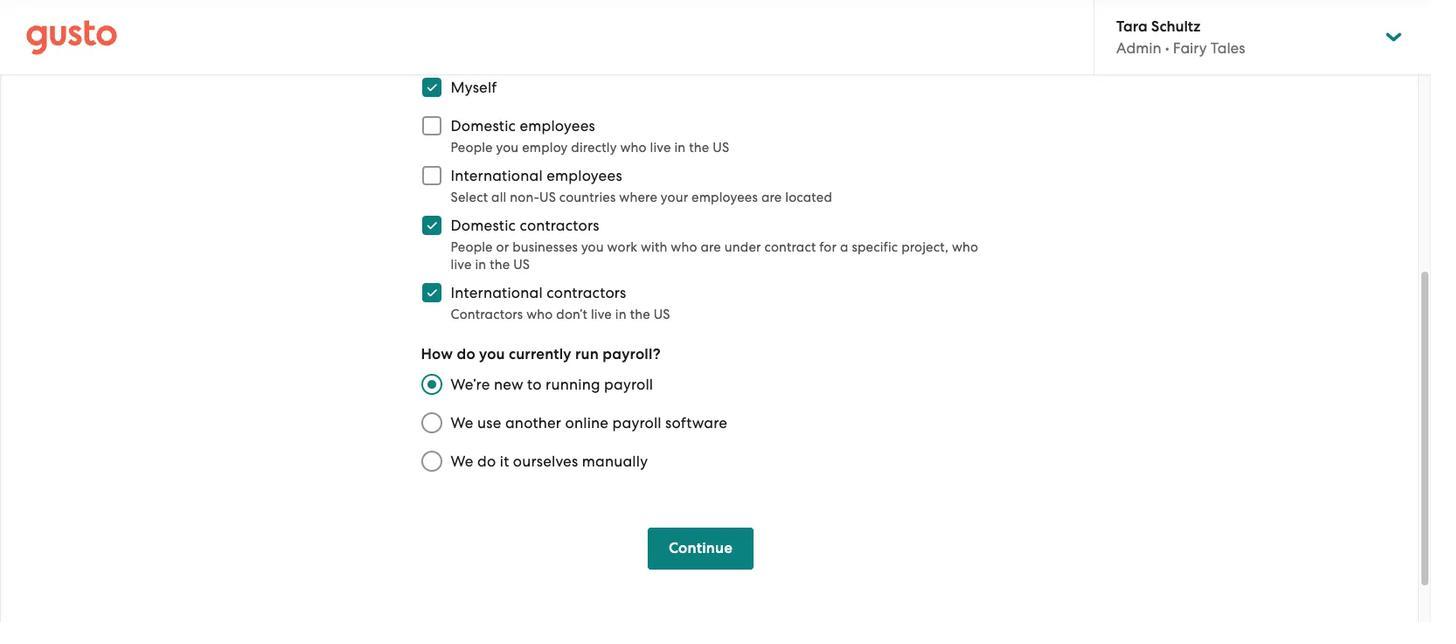 Task type: locate. For each thing, give the bounding box(es) containing it.
0 vertical spatial we
[[451, 415, 474, 432]]

are left under
[[701, 240, 722, 256]]

do
[[457, 346, 476, 364], [478, 453, 496, 471]]

0 horizontal spatial in
[[475, 257, 487, 273]]

the up select all non-us countries where your employees are located
[[690, 140, 710, 156]]

people or businesses you work with who are under contract for a specific project, who live in the us
[[451, 240, 979, 273]]

1 vertical spatial employees
[[547, 167, 623, 185]]

1 people from the top
[[451, 140, 493, 156]]

people inside people or businesses you work with who are under contract for a specific project, who live in the us
[[451, 240, 493, 256]]

or
[[496, 240, 509, 256]]

you up new
[[479, 346, 505, 364]]

domestic for domestic contractors
[[451, 217, 516, 235]]

domestic employees
[[451, 117, 596, 135]]

international for international contractors
[[451, 284, 543, 302]]

for
[[820, 240, 837, 256]]

0 horizontal spatial live
[[451, 257, 472, 273]]

people you employ directly who live in the us
[[451, 140, 730, 156]]

the up payroll?
[[630, 307, 651, 323]]

contractors up don't
[[547, 284, 627, 302]]

tales
[[1211, 39, 1246, 57]]

We do it ourselves manually radio
[[412, 443, 451, 481]]

continue button
[[648, 529, 754, 571]]

do for we
[[478, 453, 496, 471]]

1 vertical spatial contractors
[[547, 284, 627, 302]]

1 horizontal spatial live
[[591, 307, 612, 323]]

we for we do it ourselves manually
[[451, 453, 474, 471]]

1 horizontal spatial the
[[630, 307, 651, 323]]

1 horizontal spatial do
[[478, 453, 496, 471]]

domestic down myself
[[451, 117, 516, 135]]

in up contractors
[[475, 257, 487, 273]]

the
[[690, 140, 710, 156], [490, 257, 510, 273], [630, 307, 651, 323]]

employees for domestic employees
[[520, 117, 596, 135]]

0 vertical spatial live
[[650, 140, 671, 156]]

you down domestic employees
[[496, 140, 519, 156]]

1 we from the top
[[451, 415, 474, 432]]

we left it
[[451, 453, 474, 471]]

1 vertical spatial domestic
[[451, 217, 516, 235]]

are
[[762, 190, 782, 206], [701, 240, 722, 256]]

0 vertical spatial domestic
[[451, 117, 516, 135]]

are inside people or businesses you work with who are under contract for a specific project, who live in the us
[[701, 240, 722, 256]]

0 vertical spatial in
[[675, 140, 686, 156]]

1 vertical spatial in
[[475, 257, 487, 273]]

1 vertical spatial international
[[451, 284, 543, 302]]

admin
[[1117, 39, 1162, 57]]

us
[[713, 140, 730, 156], [540, 190, 556, 206], [514, 257, 530, 273], [654, 307, 671, 323]]

employees up countries
[[547, 167, 623, 185]]

people up international employees option at the top left
[[451, 140, 493, 156]]

we're
[[451, 376, 490, 394]]

0 horizontal spatial the
[[490, 257, 510, 273]]

project,
[[902, 240, 949, 256]]

1 international from the top
[[451, 167, 543, 185]]

live
[[650, 140, 671, 156], [451, 257, 472, 273], [591, 307, 612, 323]]

1 vertical spatial live
[[451, 257, 472, 273]]

payroll for running
[[605, 376, 654, 394]]

employees right your
[[692, 190, 758, 206]]

we're new to running payroll
[[451, 376, 654, 394]]

domestic up or
[[451, 217, 516, 235]]

2 vertical spatial the
[[630, 307, 651, 323]]

select
[[451, 190, 488, 206]]

1 vertical spatial people
[[451, 240, 493, 256]]

do right "how"
[[457, 346, 476, 364]]

2 vertical spatial in
[[616, 307, 627, 323]]

people for domestic employees
[[451, 140, 493, 156]]

payroll down payroll?
[[605, 376, 654, 394]]

a
[[841, 240, 849, 256]]

employees up employ
[[520, 117, 596, 135]]

0 vertical spatial the
[[690, 140, 710, 156]]

in up payroll?
[[616, 307, 627, 323]]

1 vertical spatial payroll
[[613, 415, 662, 432]]

you inside people or businesses you work with who are under contract for a specific project, who live in the us
[[582, 240, 604, 256]]

0 horizontal spatial do
[[457, 346, 476, 364]]

you left work on the top left of the page
[[582, 240, 604, 256]]

1 domestic from the top
[[451, 117, 516, 135]]

live up your
[[650, 140, 671, 156]]

we left use on the bottom of the page
[[451, 415, 474, 432]]

international
[[451, 167, 543, 185], [451, 284, 543, 302]]

manually
[[582, 453, 648, 471]]

1 vertical spatial are
[[701, 240, 722, 256]]

currently
[[509, 346, 572, 364]]

payroll
[[605, 376, 654, 394], [613, 415, 662, 432]]

select all non-us countries where your employees are located
[[451, 190, 833, 206]]

software
[[666, 415, 728, 432]]

1 horizontal spatial are
[[762, 190, 782, 206]]

2 we from the top
[[451, 453, 474, 471]]

contractors
[[520, 217, 600, 235], [547, 284, 627, 302]]

2 people from the top
[[451, 240, 493, 256]]

contract
[[765, 240, 817, 256]]

international contractors
[[451, 284, 627, 302]]

0 vertical spatial are
[[762, 190, 782, 206]]

0 vertical spatial contractors
[[520, 217, 600, 235]]

in up your
[[675, 140, 686, 156]]

live right don't
[[591, 307, 612, 323]]

1 vertical spatial the
[[490, 257, 510, 273]]

people left or
[[451, 240, 493, 256]]

tara
[[1117, 17, 1148, 36]]

0 vertical spatial international
[[451, 167, 543, 185]]

0 vertical spatial you
[[496, 140, 519, 156]]

domestic
[[451, 117, 516, 135], [451, 217, 516, 235]]

the down or
[[490, 257, 510, 273]]

contractors up the businesses
[[520, 217, 600, 235]]

we
[[451, 415, 474, 432], [451, 453, 474, 471]]

employees
[[520, 117, 596, 135], [547, 167, 623, 185], [692, 190, 758, 206]]

in inside people or businesses you work with who are under contract for a specific project, who live in the us
[[475, 257, 487, 273]]

1 vertical spatial we
[[451, 453, 474, 471]]

people
[[451, 140, 493, 156], [451, 240, 493, 256]]

Domestic contractors checkbox
[[412, 207, 451, 245]]

are left located
[[762, 190, 782, 206]]

international up contractors
[[451, 284, 543, 302]]

1 vertical spatial you
[[582, 240, 604, 256]]

who
[[621, 140, 647, 156], [671, 240, 698, 256], [953, 240, 979, 256], [527, 307, 553, 323]]

schultz
[[1152, 17, 1201, 36]]

myself
[[451, 79, 497, 96]]

it
[[500, 453, 509, 471]]

0 vertical spatial payroll
[[605, 376, 654, 394]]

how
[[421, 346, 453, 364]]

you
[[496, 140, 519, 156], [582, 240, 604, 256], [479, 346, 505, 364]]

work
[[608, 240, 638, 256]]

in
[[675, 140, 686, 156], [475, 257, 487, 273], [616, 307, 627, 323]]

1 vertical spatial do
[[478, 453, 496, 471]]

contractors for domestic contractors
[[520, 217, 600, 235]]

international up all
[[451, 167, 543, 185]]

2 vertical spatial employees
[[692, 190, 758, 206]]

do for how
[[457, 346, 476, 364]]

tara schultz admin • fairy tales
[[1117, 17, 1246, 57]]

0 vertical spatial do
[[457, 346, 476, 364]]

businesses
[[513, 240, 578, 256]]

2 domestic from the top
[[451, 217, 516, 235]]

2 horizontal spatial in
[[675, 140, 686, 156]]

0 vertical spatial people
[[451, 140, 493, 156]]

international for international employees
[[451, 167, 543, 185]]

2 international from the top
[[451, 284, 543, 302]]

0 horizontal spatial are
[[701, 240, 722, 256]]

the inside people or businesses you work with who are under contract for a specific project, who live in the us
[[490, 257, 510, 273]]

0 vertical spatial employees
[[520, 117, 596, 135]]

do left it
[[478, 453, 496, 471]]

payroll up manually
[[613, 415, 662, 432]]

non-
[[510, 190, 540, 206]]

where
[[620, 190, 658, 206]]

live up international contractors checkbox
[[451, 257, 472, 273]]



Task type: vqa. For each thing, say whether or not it's contained in the screenshot.


Task type: describe. For each thing, give the bounding box(es) containing it.
we for we use another online payroll software
[[451, 415, 474, 432]]

online
[[566, 415, 609, 432]]

us inside people or businesses you work with who are under contract for a specific project, who live in the us
[[514, 257, 530, 273]]

to
[[528, 376, 542, 394]]

Domestic employees checkbox
[[412, 107, 451, 145]]

2 horizontal spatial live
[[650, 140, 671, 156]]

•
[[1166, 39, 1170, 57]]

domestic for domestic employees
[[451, 117, 516, 135]]

payroll?
[[603, 346, 661, 364]]

1 horizontal spatial in
[[616, 307, 627, 323]]

we use another online payroll software
[[451, 415, 728, 432]]

international employees
[[451, 167, 623, 185]]

home image
[[26, 20, 117, 55]]

directly
[[571, 140, 617, 156]]

employ
[[522, 140, 568, 156]]

countries
[[560, 190, 616, 206]]

who down international contractors
[[527, 307, 553, 323]]

how do you currently run payroll?
[[421, 346, 661, 364]]

payroll for online
[[613, 415, 662, 432]]

We're new to running payroll radio
[[412, 366, 451, 404]]

with
[[641, 240, 668, 256]]

live inside people or businesses you work with who are under contract for a specific project, who live in the us
[[451, 257, 472, 273]]

we do it ourselves manually
[[451, 453, 648, 471]]

your
[[661, 190, 689, 206]]

fairy
[[1174, 39, 1208, 57]]

don't
[[557, 307, 588, 323]]

2 vertical spatial you
[[479, 346, 505, 364]]

International contractors checkbox
[[412, 274, 451, 312]]

International employees checkbox
[[412, 157, 451, 195]]

contractors
[[451, 307, 523, 323]]

continue
[[669, 540, 733, 558]]

running
[[546, 376, 601, 394]]

all
[[492, 190, 507, 206]]

new
[[494, 376, 524, 394]]

employees for international employees
[[547, 167, 623, 185]]

people for domestic contractors
[[451, 240, 493, 256]]

ourselves
[[513, 453, 579, 471]]

run
[[576, 346, 599, 364]]

another
[[506, 415, 562, 432]]

2 horizontal spatial the
[[690, 140, 710, 156]]

located
[[786, 190, 833, 206]]

use
[[478, 415, 502, 432]]

who right directly
[[621, 140, 647, 156]]

who right with
[[671, 240, 698, 256]]

specific
[[852, 240, 899, 256]]

contractors who don't live in the us
[[451, 307, 671, 323]]

who right "project,"
[[953, 240, 979, 256]]

domestic contractors
[[451, 217, 600, 235]]

2 vertical spatial live
[[591, 307, 612, 323]]

under
[[725, 240, 762, 256]]

We use another online payroll software radio
[[412, 404, 451, 443]]

contractors for international contractors
[[547, 284, 627, 302]]

Myself checkbox
[[412, 68, 451, 107]]



